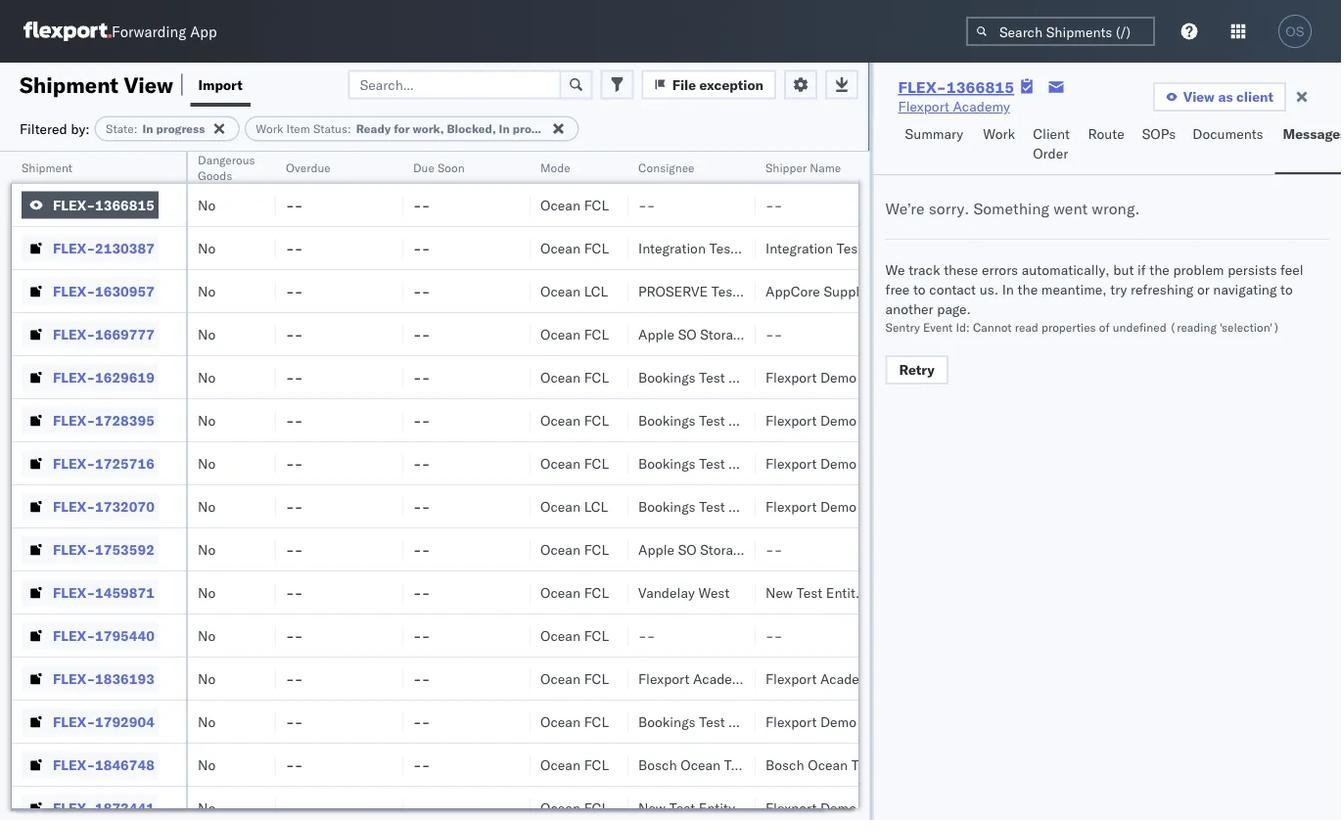 Task type: vqa. For each thing, say whether or not it's contained in the screenshot.


Task type: locate. For each thing, give the bounding box(es) containing it.
0 horizontal spatial entity
[[699, 800, 736, 817]]

4 no from the top
[[198, 326, 216, 343]]

test for flex-1728395
[[700, 412, 726, 429]]

:
[[134, 121, 138, 136], [348, 121, 351, 136]]

13 no from the top
[[198, 714, 216, 731]]

5 bookings test consignee from the top
[[639, 714, 795, 731]]

flex-1725716 button
[[22, 450, 159, 478]]

: right 'by:' on the left top of the page
[[134, 121, 138, 136]]

work for work
[[984, 125, 1016, 143]]

flex- for flex-1630957 button
[[53, 283, 95, 300]]

6 resize handle column header from the left
[[733, 152, 756, 821]]

flex- for flex-1725716 button
[[53, 455, 95, 472]]

13 fcl from the top
[[584, 800, 609, 817]]

track
[[909, 262, 941, 279]]

shipment up 'by:' on the left top of the page
[[20, 71, 119, 98]]

3 ocean fcl from the top
[[541, 326, 609, 343]]

fcl for flex-1725716
[[584, 455, 609, 472]]

0 vertical spatial apple
[[639, 326, 675, 343]]

due
[[413, 160, 435, 175]]

7 no from the top
[[198, 455, 216, 472]]

co.
[[913, 369, 932, 386], [913, 412, 932, 429], [913, 455, 932, 472], [913, 498, 932, 515], [913, 714, 932, 731], [913, 800, 932, 817]]

2 apple from the top
[[639, 541, 675, 558]]

2 no from the top
[[198, 240, 216, 257]]

1 apple from the top
[[639, 326, 675, 343]]

apple down proserve
[[639, 326, 675, 343]]

1 flexport demo shipper co. from the top
[[766, 369, 932, 386]]

flex-1669777 button
[[22, 321, 159, 348]]

the down the errors
[[1018, 281, 1039, 298]]

1 vertical spatial storage
[[701, 541, 748, 558]]

flex- down flex-1725716 button
[[53, 498, 95, 515]]

we're
[[886, 199, 925, 218]]

1 vertical spatial shipment
[[22, 160, 73, 175]]

flex-1792904 button
[[22, 709, 159, 736]]

use) down appcore supply ltd
[[814, 326, 850, 343]]

co. for flex-1728395
[[913, 412, 932, 429]]

2 ocean fcl from the top
[[541, 240, 609, 257]]

1 horizontal spatial progress
[[513, 121, 562, 136]]

apple so storage (do not use)
[[639, 326, 850, 343], [639, 541, 850, 558]]

4 bookings test consignee from the top
[[639, 498, 795, 515]]

1 vertical spatial flex-1366815
[[53, 196, 155, 214]]

os button
[[1273, 9, 1318, 54]]

2 horizontal spatial in
[[1003, 281, 1015, 298]]

2 bosch ocean test from the left
[[766, 757, 878, 774]]

ocean for 1873441
[[541, 800, 581, 817]]

dangerous goods button
[[188, 148, 269, 183]]

1 storage from the top
[[701, 326, 748, 343]]

flex- down flex-2130387 button
[[53, 283, 95, 300]]

test
[[712, 283, 738, 300], [700, 369, 726, 386], [700, 412, 726, 429], [700, 455, 726, 472], [700, 498, 726, 515], [797, 584, 823, 601], [700, 714, 726, 731], [725, 757, 751, 774], [852, 757, 878, 774], [670, 800, 696, 817]]

flex- down flex-1630957 button
[[53, 326, 95, 343]]

so
[[678, 326, 697, 343], [678, 541, 697, 558]]

shipper for flex-1725716
[[861, 455, 909, 472]]

work inside button
[[984, 125, 1016, 143]]

4 ocean fcl from the top
[[541, 369, 609, 386]]

went
[[1054, 199, 1088, 218]]

2 resize handle column header from the left
[[253, 152, 276, 821]]

3 bookings test consignee from the top
[[639, 455, 795, 472]]

1 apple so storage (do not use) from the top
[[639, 326, 850, 343]]

ocean fcl for flex-1795440
[[541, 627, 609, 645]]

0 vertical spatial flex-1366815
[[899, 77, 1015, 97]]

(do down account
[[752, 326, 780, 343]]

1 no from the top
[[198, 196, 216, 214]]

academy down flex-1366815 link
[[954, 98, 1011, 115]]

6 flexport demo shipper co. from the top
[[766, 800, 932, 817]]

1 bookings from the top
[[639, 369, 696, 386]]

1792904
[[95, 714, 155, 731]]

2 demo from the top
[[821, 412, 857, 429]]

12 fcl from the top
[[584, 757, 609, 774]]

1 vertical spatial so
[[678, 541, 697, 558]]

view left as
[[1184, 88, 1216, 105]]

Search... text field
[[348, 70, 562, 99]]

flex- down shipment button on the top left of page
[[53, 196, 95, 214]]

flexport demo shipper co.
[[766, 369, 932, 386], [766, 412, 932, 429], [766, 455, 932, 472], [766, 498, 932, 515], [766, 714, 932, 731], [766, 800, 932, 817]]

1 horizontal spatial view
[[1184, 88, 1216, 105]]

2 (do from the top
[[752, 541, 780, 558]]

7 ocean fcl from the top
[[541, 541, 609, 558]]

0 horizontal spatial new
[[639, 800, 666, 817]]

filtered
[[20, 120, 67, 137]]

flexport for flex-1836193
[[766, 671, 817, 688]]

bosch up new test entity
[[639, 757, 677, 774]]

consignee button
[[629, 156, 737, 175]]

view up "state : in progress"
[[124, 71, 173, 98]]

read
[[1016, 320, 1039, 335]]

0 vertical spatial not
[[784, 326, 811, 343]]

11 no from the top
[[198, 627, 216, 645]]

academy for flexport academy (us) inc.
[[693, 671, 751, 688]]

1 vertical spatial lcl
[[584, 498, 609, 515]]

ocean fcl for flex-1629619
[[541, 369, 609, 386]]

12 no from the top
[[198, 671, 216, 688]]

academy left (us)
[[693, 671, 751, 688]]

1 bosch from the left
[[639, 757, 677, 774]]

ocean for 1630957
[[541, 283, 581, 300]]

no for flex-1792904
[[198, 714, 216, 731]]

fcl for flex-1669777
[[584, 326, 609, 343]]

9 fcl from the top
[[584, 627, 609, 645]]

5 bookings from the top
[[639, 714, 696, 731]]

0 horizontal spatial :
[[134, 121, 138, 136]]

shipper inside button
[[766, 160, 807, 175]]

3 flexport demo shipper co. from the top
[[766, 455, 932, 472]]

(do for flex-1753592
[[752, 541, 780, 558]]

2 fcl from the top
[[584, 240, 609, 257]]

fcl for flex-1728395
[[584, 412, 609, 429]]

1 bookings test consignee from the top
[[639, 369, 795, 386]]

1 vertical spatial ocean lcl
[[541, 498, 609, 515]]

2 lcl from the top
[[584, 498, 609, 515]]

demo for 1732070
[[821, 498, 857, 515]]

progress up the dangerous
[[156, 121, 205, 136]]

1 co. from the top
[[913, 369, 932, 386]]

4 co. from the top
[[913, 498, 932, 515]]

test for flex-1725716
[[700, 455, 726, 472]]

0 horizontal spatial bosch
[[639, 757, 677, 774]]

1 horizontal spatial to
[[1281, 281, 1294, 298]]

co. for flex-1732070
[[913, 498, 932, 515]]

entity for new test entity 2
[[827, 584, 863, 601]]

1366815 up flexport academy
[[947, 77, 1015, 97]]

1459871
[[95, 584, 155, 601]]

flex- down flex-1669777 button at the left of the page
[[53, 369, 95, 386]]

flex-1459871 button
[[22, 579, 159, 607]]

status
[[313, 121, 348, 136]]

1846748
[[95, 757, 155, 774]]

resize handle column header for shipment
[[163, 152, 186, 821]]

3 fcl from the top
[[584, 326, 609, 343]]

ocean fcl for flex-1836193
[[541, 671, 609, 688]]

not up new test entity 2
[[784, 541, 811, 558]]

sentry
[[886, 320, 921, 335]]

work left client at the top of the page
[[984, 125, 1016, 143]]

(us)
[[754, 671, 789, 688]]

3 co. from the top
[[913, 455, 932, 472]]

10 no from the top
[[198, 584, 216, 601]]

flex-1630957
[[53, 283, 155, 300]]

storage for flex-1669777
[[701, 326, 748, 343]]

flex- for "flex-1846748" button
[[53, 757, 95, 774]]

3 demo from the top
[[821, 455, 857, 472]]

1 horizontal spatial work
[[984, 125, 1016, 143]]

in right the state
[[142, 121, 153, 136]]

1 progress from the left
[[156, 121, 205, 136]]

1366815 up 2130387
[[95, 196, 155, 214]]

1 vertical spatial entity
[[699, 800, 736, 817]]

flex-1366815 link
[[899, 77, 1015, 97]]

account
[[741, 283, 793, 300]]

0 horizontal spatial view
[[124, 71, 173, 98]]

0 horizontal spatial progress
[[156, 121, 205, 136]]

new test entity
[[639, 800, 736, 817]]

0 horizontal spatial academy
[[693, 671, 751, 688]]

flex- down 'flex-1629619' button
[[53, 412, 95, 429]]

no for flex-1836193
[[198, 671, 216, 688]]

so up vandelay west at the bottom
[[678, 541, 697, 558]]

2 bosch from the left
[[766, 757, 805, 774]]

1 demo from the top
[[821, 369, 857, 386]]

mode button
[[531, 156, 609, 175]]

storage
[[701, 326, 748, 343], [701, 541, 748, 558]]

bookings test consignee
[[639, 369, 795, 386], [639, 412, 795, 429], [639, 455, 795, 472], [639, 498, 795, 515], [639, 714, 795, 731]]

11 fcl from the top
[[584, 714, 609, 731]]

flex- for flex-1792904 button
[[53, 714, 95, 731]]

1 not from the top
[[784, 326, 811, 343]]

6 ocean fcl from the top
[[541, 455, 609, 472]]

flex- down flex-1459871 button
[[53, 627, 95, 645]]

1 use) from the top
[[814, 326, 850, 343]]

flex-1366815 down shipment button on the top left of page
[[53, 196, 155, 214]]

2 ocean lcl from the top
[[541, 498, 609, 515]]

2 co. from the top
[[913, 412, 932, 429]]

flex-1366815 up flexport academy
[[899, 77, 1015, 97]]

no for flex-1873441
[[198, 800, 216, 817]]

0 vertical spatial (do
[[752, 326, 780, 343]]

progress up mode
[[513, 121, 562, 136]]

1 horizontal spatial :
[[348, 121, 351, 136]]

no for flex-1846748
[[198, 757, 216, 774]]

0 vertical spatial shipment
[[20, 71, 119, 98]]

10 ocean fcl from the top
[[541, 671, 609, 688]]

0 horizontal spatial bosch ocean test
[[639, 757, 751, 774]]

flexport demo shipper co. for 1732070
[[766, 498, 932, 515]]

(do for flex-1669777
[[752, 326, 780, 343]]

to down track
[[914, 281, 926, 298]]

shipper name
[[766, 160, 842, 175]]

resize handle column header
[[163, 152, 186, 821], [253, 152, 276, 821], [380, 152, 404, 821], [507, 152, 531, 821], [605, 152, 629, 821], [733, 152, 756, 821]]

so down proserve
[[678, 326, 697, 343]]

entity for new test entity
[[699, 800, 736, 817]]

in right blocked,
[[499, 121, 510, 136]]

1366815
[[947, 77, 1015, 97], [95, 196, 155, 214]]

-
[[286, 196, 295, 214], [295, 196, 303, 214], [413, 196, 422, 214], [422, 196, 430, 214], [639, 196, 647, 214], [647, 196, 656, 214], [766, 196, 775, 214], [775, 196, 783, 214], [286, 240, 295, 257], [295, 240, 303, 257], [413, 240, 422, 257], [422, 240, 430, 257], [286, 283, 295, 300], [295, 283, 303, 300], [413, 283, 422, 300], [422, 283, 430, 300], [286, 326, 295, 343], [295, 326, 303, 343], [413, 326, 422, 343], [422, 326, 430, 343], [766, 326, 775, 343], [775, 326, 783, 343], [286, 369, 295, 386], [295, 369, 303, 386], [413, 369, 422, 386], [422, 369, 430, 386], [286, 412, 295, 429], [295, 412, 303, 429], [413, 412, 422, 429], [422, 412, 430, 429], [286, 455, 295, 472], [295, 455, 303, 472], [413, 455, 422, 472], [422, 455, 430, 472], [286, 498, 295, 515], [295, 498, 303, 515], [413, 498, 422, 515], [422, 498, 430, 515], [286, 541, 295, 558], [295, 541, 303, 558], [413, 541, 422, 558], [422, 541, 430, 558], [766, 541, 775, 558], [775, 541, 783, 558], [286, 584, 295, 601], [295, 584, 303, 601], [413, 584, 422, 601], [422, 584, 430, 601], [286, 627, 295, 645], [295, 627, 303, 645], [413, 627, 422, 645], [422, 627, 430, 645], [639, 627, 647, 645], [647, 627, 656, 645], [766, 627, 775, 645], [775, 627, 783, 645], [286, 671, 295, 688], [295, 671, 303, 688], [413, 671, 422, 688], [422, 671, 430, 688], [286, 714, 295, 731], [295, 714, 303, 731], [413, 714, 422, 731], [422, 714, 430, 731], [286, 757, 295, 774], [295, 757, 303, 774], [413, 757, 422, 774], [422, 757, 430, 774], [286, 800, 295, 817], [295, 800, 303, 817], [413, 800, 422, 817], [422, 800, 430, 817]]

8 no from the top
[[198, 498, 216, 515]]

5 demo from the top
[[821, 714, 857, 731]]

shipment for shipment view
[[20, 71, 119, 98]]

ocean fcl for flex-1846748
[[541, 757, 609, 774]]

ocean for 1836193
[[541, 671, 581, 688]]

flex- down flex-1753592 button
[[53, 584, 95, 601]]

bosch
[[639, 757, 677, 774], [766, 757, 805, 774]]

in right us.
[[1003, 281, 1015, 298]]

demo for 1629619
[[821, 369, 857, 386]]

shipment inside button
[[22, 160, 73, 175]]

12 ocean fcl from the top
[[541, 757, 609, 774]]

flex- up flex-1873441 button at the bottom of page
[[53, 757, 95, 774]]

6 co. from the top
[[913, 800, 932, 817]]

import
[[198, 76, 243, 93]]

1 vertical spatial apple so storage (do not use)
[[639, 541, 850, 558]]

1 horizontal spatial academy
[[821, 671, 878, 688]]

1629619
[[95, 369, 155, 386]]

1 horizontal spatial bosch
[[766, 757, 805, 774]]

use) up new test entity 2
[[814, 541, 850, 558]]

1 vertical spatial the
[[1018, 281, 1039, 298]]

view inside button
[[1184, 88, 1216, 105]]

bookings for flex-1629619
[[639, 369, 696, 386]]

work
[[256, 121, 284, 136], [984, 125, 1016, 143]]

shipment
[[20, 71, 119, 98], [22, 160, 73, 175]]

flex- inside button
[[53, 240, 95, 257]]

flex- for "flex-1728395" button
[[53, 412, 95, 429]]

shipment for shipment
[[22, 160, 73, 175]]

the
[[1150, 262, 1170, 279], [1018, 281, 1039, 298]]

1 horizontal spatial entity
[[827, 584, 863, 601]]

5 co. from the top
[[913, 714, 932, 731]]

2 : from the left
[[348, 121, 351, 136]]

apple so storage (do not use) up west
[[639, 541, 850, 558]]

ocean for 1753592
[[541, 541, 581, 558]]

5 ocean fcl from the top
[[541, 412, 609, 429]]

demo for 1873441
[[821, 800, 857, 817]]

2 storage from the top
[[701, 541, 748, 558]]

2 use) from the top
[[814, 541, 850, 558]]

work for work item status : ready for work, blocked, in progress
[[256, 121, 284, 136]]

work left item
[[256, 121, 284, 136]]

forwarding app
[[112, 22, 217, 41]]

ocean fcl
[[541, 196, 609, 214], [541, 240, 609, 257], [541, 326, 609, 343], [541, 369, 609, 386], [541, 412, 609, 429], [541, 455, 609, 472], [541, 541, 609, 558], [541, 584, 609, 601], [541, 627, 609, 645], [541, 671, 609, 688], [541, 714, 609, 731], [541, 757, 609, 774], [541, 800, 609, 817]]

bookings test consignee for flex-1728395
[[639, 412, 795, 429]]

6 fcl from the top
[[584, 455, 609, 472]]

flex- down "flex-1728395" button
[[53, 455, 95, 472]]

view as client button
[[1154, 82, 1287, 112]]

1 resize handle column header from the left
[[163, 152, 186, 821]]

0 vertical spatial storage
[[701, 326, 748, 343]]

flexport academy
[[899, 98, 1011, 115]]

9 no from the top
[[198, 541, 216, 558]]

0 horizontal spatial flex-1366815
[[53, 196, 155, 214]]

1 vertical spatial new
[[639, 800, 666, 817]]

0 vertical spatial apple so storage (do not use)
[[639, 326, 850, 343]]

ocean fcl for flex-1873441
[[541, 800, 609, 817]]

3 bookings from the top
[[639, 455, 696, 472]]

the right if
[[1150, 262, 1170, 279]]

2 bookings from the top
[[639, 412, 696, 429]]

2 so from the top
[[678, 541, 697, 558]]

6 no from the top
[[198, 412, 216, 429]]

ocean for 2130387
[[541, 240, 581, 257]]

0 vertical spatial lcl
[[584, 283, 609, 300]]

1 horizontal spatial 1366815
[[947, 77, 1015, 97]]

fcl for flex-1792904
[[584, 714, 609, 731]]

errors
[[982, 262, 1019, 279]]

apple up vandelay at bottom
[[639, 541, 675, 558]]

or
[[1198, 281, 1210, 298]]

fcl for flex-1753592
[[584, 541, 609, 558]]

11 ocean fcl from the top
[[541, 714, 609, 731]]

shipper for flex-1732070
[[861, 498, 909, 515]]

storage down proserve test account
[[701, 326, 748, 343]]

consignee
[[639, 160, 695, 175], [729, 369, 795, 386], [729, 412, 795, 429], [729, 455, 795, 472], [729, 498, 795, 515], [729, 714, 795, 731]]

flex-1366815
[[899, 77, 1015, 97], [53, 196, 155, 214]]

6 demo from the top
[[821, 800, 857, 817]]

west
[[699, 584, 730, 601]]

1 (do from the top
[[752, 326, 780, 343]]

resize handle column header for mode
[[605, 152, 629, 821]]

no for flex-1795440
[[198, 627, 216, 645]]

1 vertical spatial apple
[[639, 541, 675, 558]]

flex- down flex-1795440 button
[[53, 671, 95, 688]]

filtered by:
[[20, 120, 90, 137]]

in inside the we track these errors automatically, but if the problem persists feel free to contact us. in the meantime, try refreshing or navigating to another page. sentry event id: cannot read properties of undefined (reading 'selection')
[[1003, 281, 1015, 298]]

flexport
[[899, 98, 950, 115], [766, 369, 817, 386], [766, 412, 817, 429], [766, 455, 817, 472], [766, 498, 817, 515], [639, 671, 690, 688], [766, 671, 817, 688], [766, 714, 817, 731], [766, 800, 817, 817]]

1 horizontal spatial new
[[766, 584, 794, 601]]

ocean fcl for flex-1725716
[[541, 455, 609, 472]]

4 flexport demo shipper co. from the top
[[766, 498, 932, 515]]

4 fcl from the top
[[584, 369, 609, 386]]

1 vertical spatial use)
[[814, 541, 850, 558]]

academy right inc. at the bottom
[[821, 671, 878, 688]]

academy
[[954, 98, 1011, 115], [693, 671, 751, 688], [821, 671, 878, 688]]

0 vertical spatial entity
[[827, 584, 863, 601]]

(do up new test entity 2
[[752, 541, 780, 558]]

1 lcl from the top
[[584, 283, 609, 300]]

to down feel
[[1281, 281, 1294, 298]]

navigating
[[1214, 281, 1278, 298]]

0 horizontal spatial work
[[256, 121, 284, 136]]

5 fcl from the top
[[584, 412, 609, 429]]

ltd
[[870, 283, 891, 300]]

1873441
[[95, 800, 155, 817]]

1 so from the top
[[678, 326, 697, 343]]

10 fcl from the top
[[584, 671, 609, 688]]

flexport academy (us) inc.
[[639, 671, 816, 688]]

file exception
[[673, 76, 764, 93]]

7 fcl from the top
[[584, 541, 609, 558]]

13 ocean fcl from the top
[[541, 800, 609, 817]]

test for flex-1732070
[[700, 498, 726, 515]]

bosch ocean test up new test entity
[[639, 757, 751, 774]]

flex- down flex-1366815 button
[[53, 240, 95, 257]]

0 vertical spatial the
[[1150, 262, 1170, 279]]

flex- for flex-1836193 button
[[53, 671, 95, 688]]

ocean lcl
[[541, 283, 609, 300], [541, 498, 609, 515]]

15 no from the top
[[198, 800, 216, 817]]

0 vertical spatial new
[[766, 584, 794, 601]]

resize handle column header for dangerous goods
[[253, 152, 276, 821]]

5 flexport demo shipper co. from the top
[[766, 714, 932, 731]]

not down appcore
[[784, 326, 811, 343]]

flexport academy link
[[899, 97, 1011, 117]]

blocked,
[[447, 121, 496, 136]]

academy for flexport academy
[[954, 98, 1011, 115]]

apple so storage (do not use) down account
[[639, 326, 850, 343]]

0 vertical spatial use)
[[814, 326, 850, 343]]

1 horizontal spatial flex-1366815
[[899, 77, 1015, 97]]

flex- down flex-1836193 button
[[53, 714, 95, 731]]

1 vertical spatial (do
[[752, 541, 780, 558]]

flex- down "flex-1846748" button
[[53, 800, 95, 817]]

1 vertical spatial 1366815
[[95, 196, 155, 214]]

fcl for flex-1873441
[[584, 800, 609, 817]]

2 flexport demo shipper co. from the top
[[766, 412, 932, 429]]

1 fcl from the top
[[584, 196, 609, 214]]

flex-1629619 button
[[22, 364, 159, 391]]

1 vertical spatial not
[[784, 541, 811, 558]]

event
[[924, 320, 953, 335]]

0 horizontal spatial to
[[914, 281, 926, 298]]

2 not from the top
[[784, 541, 811, 558]]

2 bookings test consignee from the top
[[639, 412, 795, 429]]

flexport for flex-1873441
[[766, 800, 817, 817]]

overdue
[[286, 160, 331, 175]]

1 horizontal spatial bosch ocean test
[[766, 757, 878, 774]]

shipment down filtered
[[22, 160, 73, 175]]

0 vertical spatial so
[[678, 326, 697, 343]]

0 vertical spatial 1366815
[[947, 77, 1015, 97]]

bosch down (us)
[[766, 757, 805, 774]]

1 ocean lcl from the top
[[541, 283, 609, 300]]

5 no from the top
[[198, 369, 216, 386]]

3 no from the top
[[198, 283, 216, 300]]

bookings test consignee for flex-1732070
[[639, 498, 795, 515]]

2 apple so storage (do not use) from the top
[[639, 541, 850, 558]]

flex- inside button
[[53, 455, 95, 472]]

8 ocean fcl from the top
[[541, 584, 609, 601]]

4 demo from the top
[[821, 498, 857, 515]]

2 progress from the left
[[513, 121, 562, 136]]

flexport demo shipper co. for 1873441
[[766, 800, 932, 817]]

bosch ocean test down inc. at the bottom
[[766, 757, 878, 774]]

storage up west
[[701, 541, 748, 558]]

4 bookings from the top
[[639, 498, 696, 515]]

lcl
[[584, 283, 609, 300], [584, 498, 609, 515]]

0 vertical spatial ocean lcl
[[541, 283, 609, 300]]

5 resize handle column header from the left
[[605, 152, 629, 821]]

not for flex-1753592
[[784, 541, 811, 558]]

co. for flex-1629619
[[913, 369, 932, 386]]

no for flex-1629619
[[198, 369, 216, 386]]

bookings for flex-1725716
[[639, 455, 696, 472]]

flex-1836193
[[53, 671, 155, 688]]

: left ready at the left top of page
[[348, 121, 351, 136]]

2 horizontal spatial academy
[[954, 98, 1011, 115]]

flex- down 'flex-1732070' button
[[53, 541, 95, 558]]

bookings
[[639, 369, 696, 386], [639, 412, 696, 429], [639, 455, 696, 472], [639, 498, 696, 515], [639, 714, 696, 731]]

shipper for flex-1792904
[[861, 714, 909, 731]]

flexport for flex-1732070
[[766, 498, 817, 515]]

so for flex-1753592
[[678, 541, 697, 558]]

0 horizontal spatial 1366815
[[95, 196, 155, 214]]

consignee for flex-1629619
[[729, 369, 795, 386]]

1 ocean fcl from the top
[[541, 196, 609, 214]]

no for flex-2130387
[[198, 240, 216, 257]]



Task type: describe. For each thing, give the bounding box(es) containing it.
we
[[886, 262, 906, 279]]

flexport for flex-1725716
[[766, 455, 817, 472]]

1836193
[[95, 671, 155, 688]]

consignee for flex-1792904
[[729, 714, 795, 731]]

flex-1629619
[[53, 369, 155, 386]]

flexport for flex-1792904
[[766, 714, 817, 731]]

apple for flex-1753592
[[639, 541, 675, 558]]

test for flex-1792904
[[700, 714, 726, 731]]

due soon
[[413, 160, 465, 175]]

flex-1630957 button
[[22, 278, 159, 305]]

apple for flex-1669777
[[639, 326, 675, 343]]

(reading
[[1170, 320, 1217, 335]]

1732070
[[95, 498, 155, 515]]

co. for flex-1792904
[[913, 714, 932, 731]]

0 horizontal spatial the
[[1018, 281, 1039, 298]]

file
[[673, 76, 697, 93]]

ocean for 1795440
[[541, 627, 581, 645]]

item
[[287, 121, 310, 136]]

flexport for flex-1728395
[[766, 412, 817, 429]]

new test entity 2
[[766, 584, 875, 601]]

flexport for flex-1629619
[[766, 369, 817, 386]]

flex- for flex-1366815 button
[[53, 196, 95, 214]]

order
[[1034, 145, 1069, 162]]

work,
[[413, 121, 444, 136]]

flex- for flex-2130387 button
[[53, 240, 95, 257]]

0 horizontal spatial in
[[142, 121, 153, 136]]

flex- for flex-1669777 button at the left of the page
[[53, 326, 95, 343]]

flex-1873441 button
[[22, 795, 159, 821]]

fcl for flex-1836193
[[584, 671, 609, 688]]

1 horizontal spatial in
[[499, 121, 510, 136]]

no for flex-1630957
[[198, 283, 216, 300]]

ocean for 1846748
[[541, 757, 581, 774]]

bookings for flex-1728395
[[639, 412, 696, 429]]

messages
[[1284, 125, 1342, 143]]

1 horizontal spatial the
[[1150, 262, 1170, 279]]

ready
[[356, 121, 391, 136]]

proserve
[[639, 283, 708, 300]]

we're sorry. something went wrong.
[[886, 199, 1141, 218]]

vandelay west
[[639, 584, 730, 601]]

shipper for flex-1728395
[[861, 412, 909, 429]]

1630957
[[95, 283, 155, 300]]

ocean fcl for flex-1459871
[[541, 584, 609, 601]]

bookings test consignee for flex-1792904
[[639, 714, 795, 731]]

page.
[[938, 301, 972, 318]]

ocean for 1732070
[[541, 498, 581, 515]]

2130387
[[95, 240, 155, 257]]

consignee for flex-1725716
[[729, 455, 795, 472]]

summary
[[906, 125, 964, 143]]

flex-2130387 button
[[22, 235, 159, 262]]

'selection')
[[1221, 320, 1281, 335]]

lcl for proserve
[[584, 283, 609, 300]]

dangerous goods
[[198, 152, 255, 183]]

co. for flex-1725716
[[913, 455, 932, 472]]

undefined
[[1113, 320, 1167, 335]]

flex- for flex-1459871 button
[[53, 584, 95, 601]]

bookings test consignee for flex-1725716
[[639, 455, 795, 472]]

flex- for 'flex-1732070' button
[[53, 498, 95, 515]]

fcl for flex-1366815
[[584, 196, 609, 214]]

flex- up flexport academy
[[899, 77, 947, 97]]

sops
[[1143, 125, 1177, 143]]

of
[[1100, 320, 1110, 335]]

shipment view
[[20, 71, 173, 98]]

documents button
[[1186, 117, 1276, 174]]

flex-1732070 button
[[22, 493, 159, 521]]

ocean fcl for flex-1728395
[[541, 412, 609, 429]]

3 resize handle column header from the left
[[380, 152, 404, 821]]

soon
[[438, 160, 465, 175]]

flex-1792904
[[53, 714, 155, 731]]

as
[[1219, 88, 1234, 105]]

2
[[867, 584, 875, 601]]

academy for flexport academy (sz) ltd.
[[821, 671, 878, 688]]

test for flex-1873441
[[670, 800, 696, 817]]

for
[[394, 121, 410, 136]]

bookings test consignee for flex-1629619
[[639, 369, 795, 386]]

contact
[[930, 281, 977, 298]]

flex-1795440 button
[[22, 623, 159, 650]]

fcl for flex-1795440
[[584, 627, 609, 645]]

ltd.
[[918, 671, 943, 688]]

flex-1753592 button
[[22, 536, 159, 564]]

flex-2130387
[[53, 240, 155, 257]]

no for flex-1725716
[[198, 455, 216, 472]]

4 resize handle column header from the left
[[507, 152, 531, 821]]

flex- for 'flex-1629619' button
[[53, 369, 95, 386]]

id:
[[957, 320, 971, 335]]

co. for flex-1873441
[[913, 800, 932, 817]]

try
[[1111, 281, 1128, 298]]

flex-1459871
[[53, 584, 155, 601]]

vandelay
[[639, 584, 695, 601]]

sorry.
[[929, 199, 970, 218]]

flex- for flex-1753592 button
[[53, 541, 95, 558]]

name
[[810, 160, 842, 175]]

ocean for 1629619
[[541, 369, 581, 386]]

state : in progress
[[106, 121, 205, 136]]

flexport demo shipper co. for 1792904
[[766, 714, 932, 731]]

flexport demo shipper co. for 1728395
[[766, 412, 932, 429]]

test for flex-1630957
[[712, 283, 738, 300]]

1366815 inside button
[[95, 196, 155, 214]]

appcore supply ltd
[[766, 283, 891, 300]]

flex-1366815 button
[[22, 192, 159, 219]]

flex-1728395 button
[[22, 407, 159, 434]]

storage for flex-1753592
[[701, 541, 748, 558]]

new for new test entity 2
[[766, 584, 794, 601]]

use) for flex-1669777
[[814, 326, 850, 343]]

consignee for flex-1732070
[[729, 498, 795, 515]]

no for flex-1459871
[[198, 584, 216, 601]]

work button
[[976, 117, 1026, 174]]

shipper for flex-1629619
[[861, 369, 909, 386]]

supply
[[824, 283, 867, 300]]

shipment button
[[12, 156, 167, 175]]

retry button
[[886, 356, 949, 385]]

no for flex-1753592
[[198, 541, 216, 558]]

view as client
[[1184, 88, 1274, 105]]

demo for 1792904
[[821, 714, 857, 731]]

another
[[886, 301, 934, 318]]

flexport academy (sz) ltd.
[[766, 671, 943, 688]]

ocean for 1366815
[[541, 196, 581, 214]]

retry
[[900, 361, 935, 379]]

demo for 1725716
[[821, 455, 857, 472]]

flexport demo shipper co. for 1629619
[[766, 369, 932, 386]]

flexport demo shipper co. for 1725716
[[766, 455, 932, 472]]

fcl for flex-1459871
[[584, 584, 609, 601]]

exception
[[700, 76, 764, 93]]

documents
[[1193, 125, 1264, 143]]

appcore
[[766, 283, 821, 300]]

ocean fcl for flex-1753592
[[541, 541, 609, 558]]

ocean for 1728395
[[541, 412, 581, 429]]

messages button
[[1276, 117, 1342, 174]]

shipper for flex-1873441
[[861, 800, 909, 817]]

flex-1366815 inside button
[[53, 196, 155, 214]]

refreshing
[[1131, 281, 1194, 298]]

dangerous
[[198, 152, 255, 167]]

flexport. image
[[24, 22, 112, 41]]

1 to from the left
[[914, 281, 926, 298]]

not for flex-1669777
[[784, 326, 811, 343]]

test for flex-1629619
[[700, 369, 726, 386]]

consignee inside button
[[639, 160, 695, 175]]

mode
[[541, 160, 571, 175]]

ocean fcl for flex-1669777
[[541, 326, 609, 343]]

1 : from the left
[[134, 121, 138, 136]]

problem
[[1174, 262, 1225, 279]]

flex-1669777
[[53, 326, 155, 343]]

1725716
[[95, 455, 155, 472]]

but
[[1114, 262, 1135, 279]]

flex- for flex-1873441 button at the bottom of page
[[53, 800, 95, 817]]

ocean fcl for flex-2130387
[[541, 240, 609, 257]]

2 to from the left
[[1281, 281, 1294, 298]]

properties
[[1042, 320, 1097, 335]]

no for flex-1366815
[[198, 196, 216, 214]]

flex-1846748
[[53, 757, 155, 774]]

so for flex-1669777
[[678, 326, 697, 343]]

Search Shipments (/) text field
[[967, 17, 1156, 46]]

forwarding
[[112, 22, 186, 41]]

ocean for 1725716
[[541, 455, 581, 472]]

consignee for flex-1728395
[[729, 412, 795, 429]]

1 bosch ocean test from the left
[[639, 757, 751, 774]]

import button
[[191, 63, 251, 107]]

flex-1846748 button
[[22, 752, 159, 779]]

if
[[1138, 262, 1147, 279]]

ocean for 1669777
[[541, 326, 581, 343]]

shipper name button
[[756, 156, 864, 175]]

1795440
[[95, 627, 155, 645]]

flex- for flex-1795440 button
[[53, 627, 95, 645]]

ocean lcl for bookings test consignee
[[541, 498, 609, 515]]

app
[[190, 22, 217, 41]]

inc.
[[793, 671, 816, 688]]

goods
[[198, 168, 232, 183]]

by:
[[71, 120, 90, 137]]

these
[[944, 262, 979, 279]]

state
[[106, 121, 134, 136]]

fcl for flex-2130387
[[584, 240, 609, 257]]

sops button
[[1135, 117, 1186, 174]]



